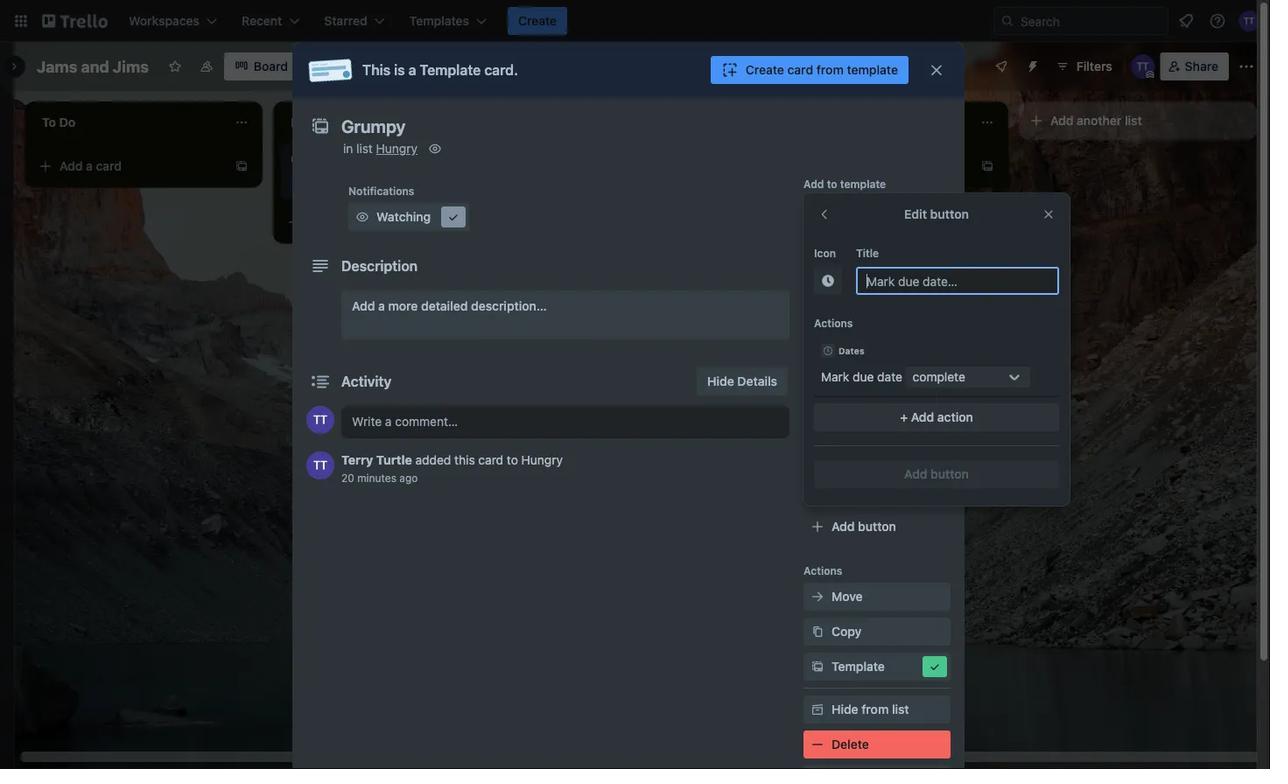 Task type: vqa. For each thing, say whether or not it's contained in the screenshot.
Add reaction icon
no



Task type: locate. For each thing, give the bounding box(es) containing it.
create card from template
[[746, 63, 898, 77]]

ups inside 'link'
[[899, 448, 922, 462]]

actions
[[814, 317, 853, 329], [804, 565, 843, 577]]

hungry
[[376, 141, 418, 156], [522, 453, 563, 468]]

0 vertical spatial button
[[930, 207, 969, 222]]

create for create card from template
[[746, 63, 784, 77]]

sm image inside template button
[[926, 658, 944, 676]]

1 horizontal spatial to
[[827, 178, 838, 190]]

power- down mark at the right of page
[[804, 423, 840, 435]]

0 horizontal spatial create
[[518, 14, 557, 28]]

0 vertical spatial list
[[1125, 113, 1142, 128]]

actions up cover
[[814, 317, 853, 329]]

sm image down copy 'link'
[[809, 658, 827, 676]]

add a card button
[[32, 152, 228, 180], [280, 208, 476, 236]]

sm image inside cover link
[[809, 341, 827, 359]]

1 vertical spatial to
[[507, 453, 518, 468]]

grumpy link
[[291, 151, 494, 168]]

add a more detailed description… link
[[341, 291, 790, 340]]

0 horizontal spatial add a card button
[[32, 152, 228, 180]]

create
[[518, 14, 557, 28], [746, 63, 784, 77]]

mark due date
[[821, 370, 903, 384]]

dates
[[839, 346, 865, 356]]

hide up the delete
[[832, 703, 859, 717]]

add inside button
[[1051, 113, 1074, 128]]

this for this is a template card.
[[363, 62, 391, 78]]

hide
[[708, 374, 734, 389], [832, 703, 859, 717]]

labels link
[[804, 231, 951, 259]]

1 horizontal spatial list
[[892, 703, 909, 717]]

a
[[409, 62, 416, 78], [86, 159, 93, 173], [372, 176, 377, 188], [335, 215, 341, 229], [378, 299, 385, 313]]

0 vertical spatial add button
[[905, 467, 969, 482]]

custom fields button
[[804, 377, 951, 394]]

sm image right the hungry link
[[426, 140, 444, 158]]

1 vertical spatial list
[[356, 141, 373, 156]]

0 horizontal spatial power-
[[804, 423, 840, 435]]

checklist link
[[804, 266, 951, 294]]

1 horizontal spatial add a card
[[308, 215, 370, 229]]

ups up add power-ups
[[840, 423, 861, 435]]

1 vertical spatial template
[[832, 660, 885, 674]]

1 horizontal spatial this
[[363, 62, 391, 78]]

1 vertical spatial ups
[[899, 448, 922, 462]]

0 vertical spatial template
[[420, 62, 481, 78]]

sm image left the move
[[809, 588, 827, 606]]

and
[[81, 57, 109, 76]]

card inside terry turtle added this card to hungry 20 minutes ago
[[478, 453, 504, 468]]

1 vertical spatial is
[[361, 176, 369, 188]]

0 horizontal spatial add a card
[[60, 159, 122, 173]]

0 vertical spatial from
[[817, 63, 844, 77]]

fields
[[880, 378, 914, 392]]

hungry up template.
[[376, 141, 418, 156]]

1 vertical spatial create
[[746, 63, 784, 77]]

hide inside hide details link
[[708, 374, 734, 389]]

terry turtle added this card to hungry 20 minutes ago
[[341, 453, 563, 484]]

2 vertical spatial list
[[892, 703, 909, 717]]

2 vertical spatial button
[[858, 520, 896, 534]]

add button down automation
[[832, 520, 896, 534]]

0 vertical spatial power-
[[804, 423, 840, 435]]

list right another
[[1125, 113, 1142, 128]]

0 horizontal spatial hide
[[708, 374, 734, 389]]

sm image down notifications
[[354, 208, 371, 226]]

to right this
[[507, 453, 518, 468]]

1 vertical spatial power-
[[858, 448, 899, 462]]

add a more detailed description…
[[352, 299, 547, 313]]

add button down + add action
[[905, 467, 969, 482]]

cover link
[[804, 336, 951, 364]]

details
[[738, 374, 778, 389]]

0 vertical spatial add button button
[[814, 461, 1059, 489]]

hungry down write a comment text box
[[522, 453, 563, 468]]

terry turtle (terryturtle) image
[[1239, 11, 1260, 32], [1131, 54, 1156, 79], [306, 406, 334, 434], [306, 452, 334, 480]]

another
[[1077, 113, 1122, 128]]

share
[[1185, 59, 1219, 74]]

template
[[420, 62, 481, 78], [832, 660, 885, 674]]

power- down power-ups
[[858, 448, 899, 462]]

sm image inside copy 'link'
[[809, 623, 827, 641]]

edit
[[904, 207, 927, 222]]

1 vertical spatial hide
[[832, 703, 859, 717]]

1 horizontal spatial create
[[746, 63, 784, 77]]

sm image inside watching button
[[354, 208, 371, 226]]

0 horizontal spatial from
[[817, 63, 844, 77]]

1 horizontal spatial hungry
[[522, 453, 563, 468]]

0 vertical spatial add a card
[[60, 159, 122, 173]]

ago
[[400, 472, 418, 484]]

attachment
[[832, 308, 899, 322]]

edit button
[[904, 207, 969, 222]]

due
[[853, 370, 874, 384]]

0 horizontal spatial add button
[[832, 520, 896, 534]]

list inside button
[[1125, 113, 1142, 128]]

1 vertical spatial add button
[[832, 520, 896, 534]]

button down automation
[[858, 520, 896, 534]]

this right customize views image
[[363, 62, 391, 78]]

0 horizontal spatial list
[[356, 141, 373, 156]]

cover
[[832, 343, 866, 357]]

hide left details in the right of the page
[[708, 374, 734, 389]]

button right edit
[[930, 207, 969, 222]]

None text field
[[333, 110, 911, 142]]

0 horizontal spatial to
[[507, 453, 518, 468]]

from
[[817, 63, 844, 77], [862, 703, 889, 717]]

members
[[832, 203, 886, 217]]

this
[[363, 62, 391, 78], [312, 176, 333, 188]]

add a card
[[60, 159, 122, 173], [308, 215, 370, 229]]

0 vertical spatial hide
[[708, 374, 734, 389]]

description
[[341, 258, 418, 275]]

attachment button
[[804, 301, 951, 329]]

power-
[[804, 423, 840, 435], [858, 448, 899, 462]]

search image
[[1001, 14, 1015, 28]]

sm image inside 'checklist' link
[[809, 271, 827, 289]]

template left card.
[[420, 62, 481, 78]]

1 horizontal spatial add a card button
[[280, 208, 476, 236]]

hungry link
[[376, 141, 418, 156]]

create inside primary "element"
[[518, 14, 557, 28]]

is
[[394, 62, 405, 78], [361, 176, 369, 188]]

Board name text field
[[28, 53, 158, 81]]

mark
[[821, 370, 850, 384]]

1 vertical spatial from
[[862, 703, 889, 717]]

this down grumpy
[[312, 176, 333, 188]]

hide from list link
[[804, 696, 951, 724]]

turtle
[[376, 453, 412, 468]]

0 vertical spatial this
[[363, 62, 391, 78]]

20
[[341, 472, 354, 484]]

sm image left copy
[[809, 623, 827, 641]]

0 vertical spatial hungry
[[376, 141, 418, 156]]

button down 'action' on the right bottom of the page
[[931, 467, 969, 482]]

add button button
[[814, 461, 1059, 489], [804, 513, 951, 541]]

Write a comment text field
[[341, 406, 790, 438]]

card.
[[484, 62, 518, 78]]

automation
[[804, 493, 863, 505]]

sm image
[[426, 140, 444, 158], [354, 208, 371, 226], [809, 341, 827, 359], [809, 588, 827, 606], [809, 623, 827, 641], [809, 658, 827, 676]]

hide from list
[[832, 703, 909, 717]]

Search field
[[1015, 8, 1168, 34]]

1 vertical spatial button
[[931, 467, 969, 482]]

in
[[343, 141, 353, 156]]

0 vertical spatial create
[[518, 14, 557, 28]]

list for hide from list
[[892, 703, 909, 717]]

1 horizontal spatial power-
[[858, 448, 899, 462]]

0 horizontal spatial this
[[312, 176, 333, 188]]

1 vertical spatial hungry
[[522, 453, 563, 468]]

0 vertical spatial template
[[847, 63, 898, 77]]

add inside 'link'
[[832, 448, 855, 462]]

create from template… image
[[235, 159, 249, 173]]

hide for hide from list
[[832, 703, 859, 717]]

list right in
[[356, 141, 373, 156]]

complete
[[913, 370, 966, 384]]

move
[[832, 590, 863, 604]]

sm image inside delete link
[[809, 736, 827, 754]]

template down copy
[[832, 660, 885, 674]]

copy link
[[804, 618, 951, 646]]

board
[[254, 59, 288, 74]]

template
[[847, 63, 898, 77], [840, 178, 886, 190]]

1 vertical spatial template
[[840, 178, 886, 190]]

1 horizontal spatial from
[[862, 703, 889, 717]]

hide inside hide from list link
[[832, 703, 859, 717]]

add button button down + add action
[[814, 461, 1059, 489]]

terry
[[341, 453, 373, 468]]

minutes
[[357, 472, 397, 484]]

20 minutes ago link
[[341, 472, 418, 484]]

sm image inside move 'link'
[[809, 588, 827, 606]]

sm image inside template button
[[809, 658, 827, 676]]

1 vertical spatial this
[[312, 176, 333, 188]]

0 vertical spatial is
[[394, 62, 405, 78]]

1 horizontal spatial hide
[[832, 703, 859, 717]]

1 horizontal spatial is
[[394, 62, 405, 78]]

1 horizontal spatial ups
[[899, 448, 922, 462]]

sm image left cover
[[809, 341, 827, 359]]

is down grumpy link
[[361, 176, 369, 188]]

0 vertical spatial actions
[[814, 317, 853, 329]]

2 horizontal spatial list
[[1125, 113, 1142, 128]]

1 horizontal spatial template
[[832, 660, 885, 674]]

0 horizontal spatial ups
[[840, 423, 861, 435]]

list up delete link
[[892, 703, 909, 717]]

ups
[[840, 423, 861, 435], [899, 448, 922, 462]]

sm image
[[809, 201, 827, 219], [445, 208, 462, 226], [809, 236, 827, 254], [809, 271, 827, 289], [820, 272, 837, 290], [926, 658, 944, 676], [809, 701, 827, 719], [809, 736, 827, 754]]

add another list button
[[1019, 102, 1257, 140]]

add button
[[905, 467, 969, 482], [832, 520, 896, 534]]

add button button down automation
[[804, 513, 951, 541]]

0 vertical spatial ups
[[840, 423, 861, 435]]

button
[[930, 207, 969, 222], [931, 467, 969, 482], [858, 520, 896, 534]]

switch to… image
[[12, 12, 30, 30]]

members link
[[804, 196, 951, 224]]

0 vertical spatial add a card button
[[32, 152, 228, 180]]

icon
[[814, 247, 836, 259]]

0 horizontal spatial hungry
[[376, 141, 418, 156]]

is up the hungry link
[[394, 62, 405, 78]]

notifications
[[348, 185, 415, 197]]

actions up the move
[[804, 565, 843, 577]]

ups down +
[[899, 448, 922, 462]]

to up return to previous screen image
[[827, 178, 838, 190]]

labels
[[832, 238, 870, 252]]

1 vertical spatial actions
[[804, 565, 843, 577]]

Mark due date… text field
[[856, 267, 1059, 295]]

0 horizontal spatial template
[[420, 62, 481, 78]]



Task type: describe. For each thing, give the bounding box(es) containing it.
sm image for copy
[[809, 623, 827, 641]]

this for this card is a template.
[[312, 176, 333, 188]]

action
[[938, 410, 974, 425]]

share button
[[1161, 53, 1229, 81]]

button for the top add button 'button'
[[931, 467, 969, 482]]

description…
[[471, 299, 547, 313]]

0 notifications image
[[1176, 11, 1197, 32]]

jams
[[37, 57, 77, 76]]

grumpy
[[291, 152, 335, 166]]

hungry inside terry turtle added this card to hungry 20 minutes ago
[[522, 453, 563, 468]]

custom
[[832, 378, 877, 392]]

watching button
[[348, 203, 469, 231]]

add power-ups link
[[804, 441, 951, 469]]

create button
[[508, 7, 568, 35]]

workspace visible image
[[200, 60, 214, 74]]

create from template… image
[[981, 159, 995, 173]]

close popover image
[[1042, 208, 1056, 222]]

this
[[455, 453, 475, 468]]

sm image for template
[[809, 658, 827, 676]]

template inside button
[[832, 660, 885, 674]]

delete link
[[804, 731, 951, 759]]

hide details
[[708, 374, 778, 389]]

power ups image
[[994, 60, 1008, 74]]

return to previous screen image
[[818, 208, 832, 222]]

sm image for watching
[[354, 208, 371, 226]]

template.
[[380, 176, 427, 188]]

power-ups
[[804, 423, 861, 435]]

1 vertical spatial add button button
[[804, 513, 951, 541]]

move link
[[804, 583, 951, 611]]

added
[[416, 453, 451, 468]]

open information menu image
[[1209, 12, 1227, 30]]

+
[[900, 410, 908, 425]]

hide for hide details
[[708, 374, 734, 389]]

add to template
[[804, 178, 886, 190]]

list for add another list
[[1125, 113, 1142, 128]]

detailed
[[421, 299, 468, 313]]

custom fields
[[832, 378, 914, 392]]

0 horizontal spatial is
[[361, 176, 369, 188]]

customize views image
[[307, 58, 325, 75]]

delete
[[832, 738, 869, 752]]

template inside button
[[847, 63, 898, 77]]

a inside add a more detailed description… link
[[378, 299, 385, 313]]

from inside button
[[817, 63, 844, 77]]

jims
[[113, 57, 149, 76]]

more
[[388, 299, 418, 313]]

star or unstar board image
[[168, 60, 182, 74]]

sm image for move
[[809, 588, 827, 606]]

primary element
[[0, 0, 1271, 42]]

power- inside 'link'
[[858, 448, 899, 462]]

date
[[878, 370, 903, 384]]

sm image inside members link
[[809, 201, 827, 219]]

in list hungry
[[343, 141, 418, 156]]

checklist
[[832, 273, 886, 287]]

sm image inside watching button
[[445, 208, 462, 226]]

hide details link
[[697, 368, 788, 396]]

filters button
[[1051, 53, 1118, 81]]

copy
[[832, 625, 862, 639]]

button for the bottommost add button 'button'
[[858, 520, 896, 534]]

sm image for cover
[[809, 341, 827, 359]]

1 vertical spatial add a card button
[[280, 208, 476, 236]]

template button
[[804, 653, 951, 681]]

create for create
[[518, 14, 557, 28]]

sm image inside labels link
[[809, 236, 827, 254]]

+ add action
[[900, 410, 974, 425]]

to inside terry turtle added this card to hungry 20 minutes ago
[[507, 453, 518, 468]]

title
[[856, 247, 879, 259]]

this is a template card.
[[363, 62, 518, 78]]

show menu image
[[1238, 58, 1256, 75]]

automation image
[[1019, 53, 1044, 77]]

1 vertical spatial add a card
[[308, 215, 370, 229]]

0 vertical spatial to
[[827, 178, 838, 190]]

card inside button
[[788, 63, 814, 77]]

watching
[[377, 210, 431, 224]]

1 horizontal spatial add button
[[905, 467, 969, 482]]

add power-ups
[[832, 448, 922, 462]]

add another list
[[1051, 113, 1142, 128]]

jams and jims
[[37, 57, 149, 76]]

sm image inside hide from list link
[[809, 701, 827, 719]]

board link
[[224, 53, 299, 81]]

activity
[[341, 373, 392, 390]]

create card from template button
[[711, 56, 909, 84]]

filters
[[1077, 59, 1113, 74]]

this card is a template.
[[312, 176, 427, 188]]



